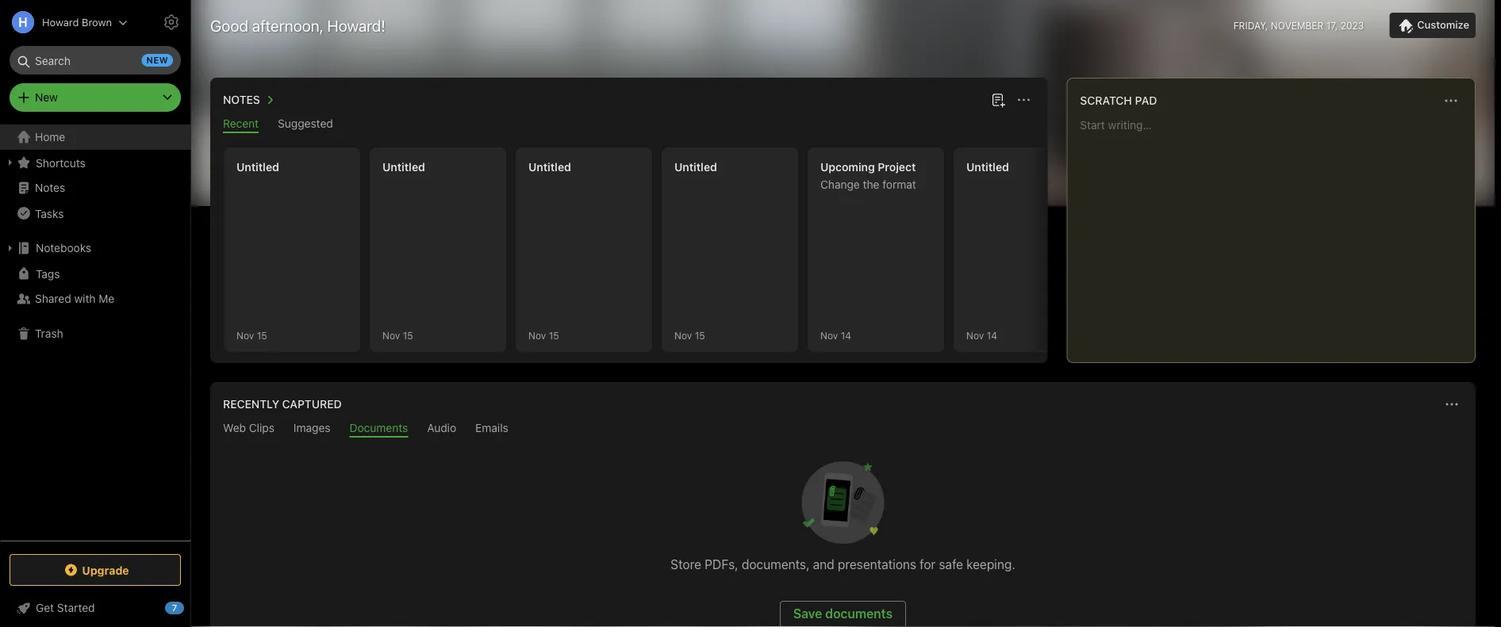 Task type: describe. For each thing, give the bounding box(es) containing it.
started
[[57, 602, 95, 615]]

home
[[35, 131, 65, 144]]

expand notebooks image
[[4, 242, 17, 255]]

and
[[813, 558, 835, 573]]

audio tab
[[427, 422, 457, 438]]

new
[[35, 91, 58, 104]]

Start writing… text field
[[1081, 118, 1475, 350]]

2 untitled from the left
[[383, 161, 425, 174]]

change
[[821, 178, 860, 191]]

format
[[883, 178, 917, 191]]

tab list for recently captured
[[214, 422, 1473, 438]]

17,
[[1327, 20, 1339, 31]]

Account field
[[0, 6, 128, 38]]

safe
[[939, 558, 964, 573]]

Search text field
[[21, 46, 170, 75]]

save
[[794, 607, 823, 622]]

4 nov 15 from the left
[[675, 330, 705, 341]]

with
[[74, 293, 96, 306]]

november
[[1272, 20, 1324, 31]]

upcoming
[[821, 161, 875, 174]]

1 nov 15 from the left
[[237, 330, 267, 341]]

1 14 from the left
[[841, 330, 852, 341]]

click to collapse image
[[185, 599, 196, 618]]

2 15 from the left
[[403, 330, 413, 341]]

audio
[[427, 422, 457, 435]]

more actions field for recently captured
[[1442, 394, 1464, 416]]

store
[[671, 558, 702, 573]]

scratch pad button
[[1077, 91, 1158, 110]]

store pdfs, documents, and presentations for safe keeping.
[[671, 558, 1016, 573]]

shared with me link
[[0, 287, 190, 312]]

shortcuts
[[36, 156, 86, 169]]

howard!
[[327, 16, 386, 35]]

3 untitled from the left
[[529, 161, 571, 174]]

presentations
[[838, 558, 917, 573]]

upcoming project change the format
[[821, 161, 917, 191]]

howard
[[42, 16, 79, 28]]

1 nov from the left
[[237, 330, 254, 341]]

documents tab panel
[[210, 438, 1477, 628]]

upgrade button
[[10, 555, 181, 587]]

recently captured button
[[220, 395, 342, 414]]

save documents button
[[780, 602, 907, 628]]

4 untitled from the left
[[675, 161, 718, 174]]

7
[[172, 604, 177, 614]]

documents tab
[[350, 422, 408, 438]]

images tab
[[294, 422, 331, 438]]

upgrade
[[82, 564, 129, 577]]

recently captured
[[223, 398, 342, 411]]

6 nov from the left
[[967, 330, 985, 341]]

recently
[[223, 398, 279, 411]]

documents
[[826, 607, 893, 622]]

captured
[[282, 398, 342, 411]]

new button
[[10, 83, 181, 112]]

trash
[[35, 327, 63, 341]]

documents,
[[742, 558, 810, 573]]

more actions field for scratch pad
[[1441, 90, 1463, 112]]

2023
[[1341, 20, 1365, 31]]

me
[[99, 293, 115, 306]]

the
[[863, 178, 880, 191]]

more actions image for recently captured
[[1443, 395, 1462, 414]]



Task type: locate. For each thing, give the bounding box(es) containing it.
emails tab
[[476, 422, 509, 438]]

settings image
[[162, 13, 181, 32]]

notes up tasks on the left top of page
[[35, 181, 65, 194]]

recent
[[223, 117, 259, 130]]

notes
[[223, 93, 260, 106], [35, 181, 65, 194]]

tab list containing recent
[[214, 117, 1045, 133]]

1 vertical spatial tab list
[[214, 422, 1473, 438]]

shared with me
[[35, 293, 115, 306]]

suggested
[[278, 117, 333, 130]]

tab list
[[214, 117, 1045, 133], [214, 422, 1473, 438]]

web clips tab
[[223, 422, 275, 438]]

shortcuts button
[[0, 150, 190, 175]]

1 nov 14 from the left
[[821, 330, 852, 341]]

1 vertical spatial notes
[[35, 181, 65, 194]]

more actions image for scratch pad
[[1442, 91, 1461, 110]]

0 vertical spatial notes
[[223, 93, 260, 106]]

project
[[878, 161, 916, 174]]

5 untitled from the left
[[967, 161, 1010, 174]]

tags button
[[0, 261, 190, 287]]

get
[[36, 602, 54, 615]]

2 14 from the left
[[987, 330, 998, 341]]

documents
[[350, 422, 408, 435]]

notes up recent
[[223, 93, 260, 106]]

tab list for notes
[[214, 117, 1045, 133]]

emails
[[476, 422, 509, 435]]

scratch
[[1081, 94, 1133, 107]]

1 tab list from the top
[[214, 117, 1045, 133]]

friday,
[[1234, 20, 1269, 31]]

customize
[[1418, 19, 1470, 31]]

recent tab
[[223, 117, 259, 133]]

web clips
[[223, 422, 275, 435]]

pad
[[1136, 94, 1158, 107]]

tasks button
[[0, 201, 190, 226]]

notes inside notes link
[[35, 181, 65, 194]]

notebooks
[[36, 242, 91, 255]]

tasks
[[35, 207, 64, 220]]

3 nov from the left
[[529, 330, 546, 341]]

1 horizontal spatial notes
[[223, 93, 260, 106]]

untitled
[[237, 161, 279, 174], [383, 161, 425, 174], [529, 161, 571, 174], [675, 161, 718, 174], [967, 161, 1010, 174]]

new search field
[[21, 46, 173, 75]]

scratch pad
[[1081, 94, 1158, 107]]

clips
[[249, 422, 275, 435]]

0 horizontal spatial nov 14
[[821, 330, 852, 341]]

tags
[[36, 267, 60, 280]]

good
[[210, 16, 248, 35]]

pdfs,
[[705, 558, 739, 573]]

recent tab panel
[[210, 133, 1396, 364]]

tab list containing web clips
[[214, 422, 1473, 438]]

good afternoon, howard!
[[210, 16, 386, 35]]

nov 14
[[821, 330, 852, 341], [967, 330, 998, 341]]

More actions field
[[1013, 89, 1035, 111], [1441, 90, 1463, 112], [1442, 394, 1464, 416]]

tree containing home
[[0, 125, 191, 541]]

suggested tab
[[278, 117, 333, 133]]

3 15 from the left
[[549, 330, 559, 341]]

notebooks link
[[0, 236, 190, 261]]

15
[[257, 330, 267, 341], [403, 330, 413, 341], [549, 330, 559, 341], [695, 330, 705, 341]]

howard brown
[[42, 16, 112, 28]]

5 nov from the left
[[821, 330, 839, 341]]

nov
[[237, 330, 254, 341], [383, 330, 400, 341], [529, 330, 546, 341], [675, 330, 692, 341], [821, 330, 839, 341], [967, 330, 985, 341]]

for
[[920, 558, 936, 573]]

web
[[223, 422, 246, 435]]

images
[[294, 422, 331, 435]]

get started
[[36, 602, 95, 615]]

friday, november 17, 2023
[[1234, 20, 1365, 31]]

home link
[[0, 125, 191, 150]]

Help and Learning task checklist field
[[0, 596, 191, 622]]

trash link
[[0, 322, 190, 347]]

notes button
[[220, 90, 279, 110]]

1 horizontal spatial nov 14
[[967, 330, 998, 341]]

more actions image
[[1015, 90, 1034, 110], [1442, 91, 1461, 110], [1443, 395, 1462, 414]]

2 nov 14 from the left
[[967, 330, 998, 341]]

customize button
[[1390, 13, 1477, 38]]

0 vertical spatial tab list
[[214, 117, 1045, 133]]

0 horizontal spatial 14
[[841, 330, 852, 341]]

nov 15
[[237, 330, 267, 341], [383, 330, 413, 341], [529, 330, 559, 341], [675, 330, 705, 341]]

tree
[[0, 125, 191, 541]]

1 untitled from the left
[[237, 161, 279, 174]]

notes link
[[0, 175, 190, 201]]

save documents
[[794, 607, 893, 622]]

new
[[147, 55, 168, 65]]

0 horizontal spatial notes
[[35, 181, 65, 194]]

14
[[841, 330, 852, 341], [987, 330, 998, 341]]

brown
[[82, 16, 112, 28]]

1 horizontal spatial 14
[[987, 330, 998, 341]]

2 tab list from the top
[[214, 422, 1473, 438]]

3 nov 15 from the left
[[529, 330, 559, 341]]

2 nov 15 from the left
[[383, 330, 413, 341]]

2 nov from the left
[[383, 330, 400, 341]]

shared
[[35, 293, 71, 306]]

keeping.
[[967, 558, 1016, 573]]

notes inside notes 'button'
[[223, 93, 260, 106]]

1 15 from the left
[[257, 330, 267, 341]]

afternoon,
[[252, 16, 324, 35]]

4 15 from the left
[[695, 330, 705, 341]]

4 nov from the left
[[675, 330, 692, 341]]



Task type: vqa. For each thing, say whether or not it's contained in the screenshot.
The Untitled for 14
no



